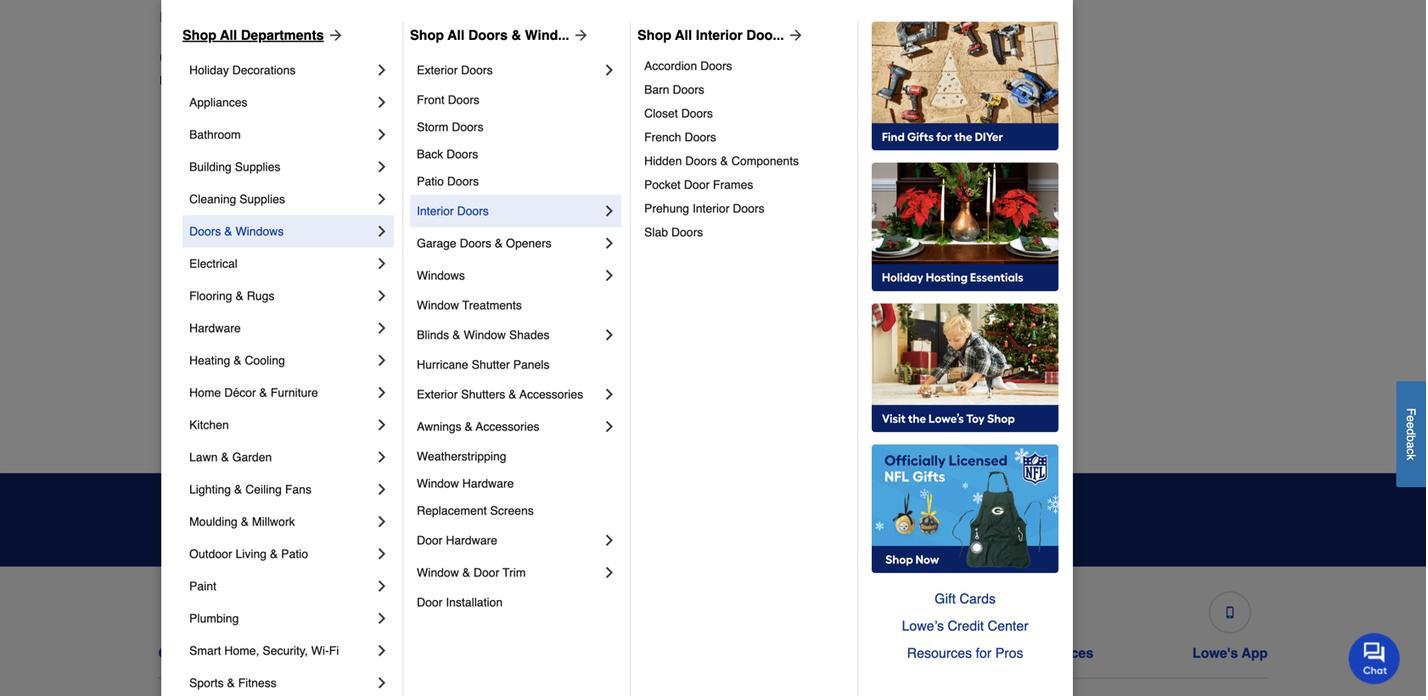 Task type: locate. For each thing, give the bounding box(es) containing it.
& right "shutters"
[[509, 388, 517, 401]]

0 vertical spatial patio
[[417, 174, 444, 188]]

1 horizontal spatial center
[[988, 618, 1029, 634]]

0 horizontal spatial center
[[648, 645, 691, 661]]

lowe's left the stores
[[160, 73, 196, 87]]

accessories up weatherstripping link
[[476, 420, 540, 433]]

hamilton link
[[450, 193, 497, 210]]

awnings
[[417, 420, 462, 433]]

gift
[[935, 591, 956, 607], [794, 645, 817, 661]]

outdoor
[[189, 547, 232, 561]]

& left millwork
[[241, 515, 249, 529]]

home décor & furniture link
[[189, 377, 374, 409]]

resources for pros link
[[872, 640, 1059, 667]]

b
[[1405, 435, 1419, 442]]

door up prehung interior doors
[[684, 178, 710, 191]]

1 all from the left
[[220, 27, 237, 43]]

a right find
[[192, 9, 200, 25]]

sign up button
[[938, 497, 1046, 543]]

1 horizontal spatial shop
[[410, 27, 444, 43]]

1 horizontal spatial installation
[[963, 645, 1034, 661]]

1 horizontal spatial new
[[366, 9, 393, 25]]

1 shop from the left
[[183, 27, 217, 43]]

lowe's
[[160, 73, 196, 87], [556, 645, 601, 661], [1193, 645, 1239, 661]]

doors down the flemington link
[[447, 147, 478, 161]]

doors up hidden doors & components
[[685, 130, 717, 144]]

chevron right image
[[374, 223, 391, 240], [374, 255, 391, 272], [601, 267, 618, 284], [374, 320, 391, 337], [601, 326, 618, 343], [374, 352, 391, 369], [601, 386, 618, 403], [374, 416, 391, 433], [374, 449, 391, 466], [374, 513, 391, 530], [601, 532, 618, 549], [374, 546, 391, 562], [374, 610, 391, 627], [374, 642, 391, 659], [374, 675, 391, 692]]

doors up pocket door frames
[[685, 154, 717, 168]]

1 horizontal spatial arrow right image
[[570, 27, 590, 44]]

2 horizontal spatial all
[[675, 27, 692, 43]]

0 horizontal spatial gift
[[794, 645, 817, 661]]

deptford
[[173, 263, 219, 276]]

chevron right image for electrical
[[374, 255, 391, 272]]

0 horizontal spatial windows
[[236, 225, 284, 238]]

0 vertical spatial city
[[160, 46, 198, 70]]

barn doors link
[[645, 78, 846, 101]]

shop down find a store at the left of page
[[183, 27, 217, 43]]

windows down garage
[[417, 269, 465, 282]]

new inside button
[[366, 9, 393, 25]]

2 e from the top
[[1405, 422, 1419, 429]]

howell
[[450, 297, 486, 310]]

chevron right image for moulding & millwork
[[374, 513, 391, 530]]

door left trim
[[474, 566, 500, 579]]

0 horizontal spatial patio
[[281, 547, 308, 561]]

chevron right image for door hardware
[[601, 532, 618, 549]]

eatontown
[[173, 365, 229, 378]]

lowe's app link
[[1193, 585, 1268, 661]]

awnings & accessories link
[[417, 410, 601, 443]]

patio doors link
[[417, 168, 618, 195]]

& right décor
[[259, 386, 267, 399]]

gift cards link
[[790, 585, 863, 661], [872, 585, 1059, 613]]

& left ceiling
[[234, 483, 242, 496]]

chevron right image for doors & windows
[[374, 223, 391, 240]]

lumberton link
[[450, 397, 507, 414]]

find a store
[[160, 9, 238, 25]]

east
[[173, 297, 197, 310], [173, 331, 197, 344]]

voorhees
[[1004, 399, 1054, 412]]

doors for barn doors
[[673, 83, 705, 96]]

river
[[1035, 297, 1063, 310]]

jersey up exterior doors on the left of page
[[397, 9, 437, 25]]

shop
[[183, 27, 217, 43], [410, 27, 444, 43], [638, 27, 672, 43]]

window for hardware
[[417, 477, 459, 490]]

toms river link
[[1004, 295, 1063, 312]]

east brunswick link
[[173, 295, 254, 312]]

deals, inspiration and trends we've got ideas to share.
[[381, 500, 665, 540]]

components
[[732, 154, 799, 168]]

east for east brunswick
[[173, 297, 197, 310]]

lowe's app
[[1193, 645, 1268, 661]]

decorations
[[232, 63, 296, 77]]

& right us
[[234, 645, 244, 661]]

chevron right image for flooring & rugs
[[374, 287, 391, 304]]

0 horizontal spatial installation
[[446, 596, 503, 609]]

1 vertical spatial exterior
[[417, 388, 458, 401]]

shop inside the shop all interior doo... 'link'
[[638, 27, 672, 43]]

& left openers
[[495, 236, 503, 250]]

doors for storm doors
[[452, 120, 484, 134]]

lowe's down door installation link
[[556, 645, 601, 661]]

blinds & window shades
[[417, 328, 550, 342]]

moulding & millwork link
[[189, 506, 374, 538]]

chat invite button image
[[1349, 633, 1401, 685]]

arrow right image inside 'shop all doors & wind...' link
[[570, 27, 590, 44]]

2 shop from the left
[[410, 27, 444, 43]]

doors up the 'exterior doors' link
[[469, 27, 508, 43]]

closet
[[645, 106, 678, 120]]

interior down pocket door frames
[[693, 202, 730, 215]]

contact
[[158, 645, 209, 661]]

exterior inside exterior shutters & accessories link
[[417, 388, 458, 401]]

0 horizontal spatial shop
[[183, 27, 217, 43]]

window hardware link
[[417, 470, 618, 497]]

1 vertical spatial patio
[[281, 547, 308, 561]]

ideas
[[582, 527, 612, 540]]

& up frames
[[721, 154, 728, 168]]

fitness
[[238, 676, 277, 690]]

1 vertical spatial city
[[488, 331, 509, 344]]

0 horizontal spatial jersey
[[277, 73, 312, 87]]

e
[[1405, 416, 1419, 422], [1405, 422, 1419, 429]]

0 vertical spatial center
[[988, 618, 1029, 634]]

2 horizontal spatial shop
[[638, 27, 672, 43]]

appliances
[[189, 95, 248, 109]]

1 vertical spatial a
[[1405, 442, 1419, 449]]

doors down accordion doors
[[673, 83, 705, 96]]

1 horizontal spatial credit
[[948, 618, 984, 634]]

1 horizontal spatial a
[[1405, 442, 1419, 449]]

1 vertical spatial cards
[[821, 645, 860, 661]]

0 horizontal spatial all
[[220, 27, 237, 43]]

0 horizontal spatial a
[[192, 9, 200, 25]]

hardware down east brunswick
[[189, 321, 241, 335]]

all up exterior doors on the left of page
[[448, 27, 465, 43]]

exterior down hurricane at the bottom left of the page
[[417, 388, 458, 401]]

2 horizontal spatial jersey
[[450, 331, 485, 344]]

chevron right image
[[374, 61, 391, 78], [601, 61, 618, 78], [374, 94, 391, 111], [374, 126, 391, 143], [374, 158, 391, 175], [374, 191, 391, 208], [601, 202, 618, 219], [601, 235, 618, 252], [374, 287, 391, 304], [374, 384, 391, 401], [601, 418, 618, 435], [374, 481, 391, 498], [601, 564, 618, 581], [374, 578, 391, 595]]

shop down new jersey
[[410, 27, 444, 43]]

shop for shop all doors & wind...
[[410, 27, 444, 43]]

lighting & ceiling fans
[[189, 483, 312, 496]]

all up accordion doors
[[675, 27, 692, 43]]

& up door installation
[[463, 566, 470, 579]]

city
[[160, 46, 198, 70], [488, 331, 509, 344]]

doo...
[[747, 27, 784, 43]]

butler link
[[173, 193, 204, 210]]

shop all departments
[[183, 27, 324, 43]]

& inside "link"
[[234, 645, 244, 661]]

0 vertical spatial supplies
[[235, 160, 281, 174]]

lawn & garden
[[189, 450, 272, 464]]

east for east rutherford
[[173, 331, 197, 344]]

sign up form
[[685, 497, 1046, 543]]

window up blinds
[[417, 298, 459, 312]]

1 vertical spatial gift cards
[[794, 645, 860, 661]]

1 east from the top
[[173, 297, 197, 310]]

a up k at the right
[[1405, 442, 1419, 449]]

e up b
[[1405, 422, 1419, 429]]

woodbridge link
[[1004, 431, 1068, 448]]

supplies up cleaning supplies
[[235, 160, 281, 174]]

lowe's for lowe's app
[[1193, 645, 1239, 661]]

doors up 'storm doors' on the top left of page
[[448, 93, 480, 106]]

0 horizontal spatial lowe's
[[160, 73, 196, 87]]

3 all from the left
[[675, 27, 692, 43]]

toms
[[1004, 297, 1032, 310]]

windows down cleaning supplies link
[[236, 225, 284, 238]]

doors for garage doors & openers
[[460, 236, 492, 250]]

center for lowe's credit center
[[988, 618, 1029, 634]]

0 vertical spatial credit
[[948, 618, 984, 634]]

1 horizontal spatial gift
[[935, 591, 956, 607]]

1 horizontal spatial lowe's
[[556, 645, 601, 661]]

2 exterior from the top
[[417, 388, 458, 401]]

1 vertical spatial new
[[250, 73, 274, 87]]

princeton
[[1004, 161, 1054, 174]]

cleaning
[[189, 192, 236, 206]]

shop inside 'shop all doors & wind...' link
[[410, 27, 444, 43]]

2 horizontal spatial lowe's
[[1193, 645, 1239, 661]]

doors for front doors
[[448, 93, 480, 106]]

shop inside shop all departments link
[[183, 27, 217, 43]]

shop for shop all departments
[[183, 27, 217, 43]]

doors up french doors
[[682, 106, 713, 120]]

exterior up "front"
[[417, 63, 458, 77]]

accessories down panels
[[520, 388, 583, 401]]

chevron right image for blinds & window shades
[[601, 326, 618, 343]]

electrical
[[189, 257, 238, 270]]

hurricane shutter panels
[[417, 358, 550, 371]]

got
[[560, 527, 578, 540]]

butler
[[173, 195, 204, 208]]

lowe's inside lowe's credit center link
[[556, 645, 601, 661]]

credit inside 'link'
[[948, 618, 984, 634]]

hidden doors & components link
[[645, 149, 846, 173]]

2 all from the left
[[448, 27, 465, 43]]

moulding & millwork
[[189, 515, 295, 529]]

storm
[[417, 120, 449, 134]]

0 horizontal spatial city
[[160, 46, 198, 70]]

pros
[[996, 645, 1024, 661]]

holiday hosting essentials. image
[[872, 163, 1059, 292]]

hardware up inspiration
[[463, 477, 514, 490]]

1 horizontal spatial all
[[448, 27, 465, 43]]

window up replacement
[[417, 477, 459, 490]]

patio inside patio doors link
[[417, 174, 444, 188]]

shutters
[[461, 388, 505, 401]]

& down cleaning supplies
[[224, 225, 232, 238]]

exterior
[[417, 63, 458, 77], [417, 388, 458, 401]]

plumbing link
[[189, 602, 374, 635]]

1 vertical spatial installation
[[963, 645, 1034, 661]]

1 vertical spatial center
[[648, 645, 691, 661]]

city down find
[[160, 46, 198, 70]]

supplies up "doors & windows" link
[[240, 192, 285, 206]]

exterior inside the 'exterior doors' link
[[417, 63, 458, 77]]

& right sports
[[227, 676, 235, 690]]

1 vertical spatial supplies
[[240, 192, 285, 206]]

patio down back
[[417, 174, 444, 188]]

1 arrow right image from the left
[[324, 27, 344, 44]]

wind...
[[525, 27, 570, 43]]

doors for french doors
[[685, 130, 717, 144]]

order status
[[374, 645, 457, 661]]

door hardware
[[417, 534, 498, 547]]

2 arrow right image from the left
[[570, 27, 590, 44]]

brunswick
[[200, 297, 254, 310]]

doors down shop all doors & wind...
[[461, 63, 493, 77]]

living
[[236, 547, 267, 561]]

1 vertical spatial credit
[[605, 645, 644, 661]]

city up shutter
[[488, 331, 509, 344]]

paint link
[[189, 570, 374, 602]]

2 vertical spatial hardware
[[446, 534, 498, 547]]

building
[[189, 160, 232, 174]]

0 vertical spatial gift cards
[[935, 591, 996, 607]]

1 exterior from the top
[[417, 63, 458, 77]]

0 vertical spatial a
[[192, 9, 200, 25]]

1 horizontal spatial jersey
[[397, 9, 437, 25]]

chevron right image for bathroom
[[374, 126, 391, 143]]

doors down prehung interior doors
[[672, 225, 703, 239]]

shop up 'accordion'
[[638, 27, 672, 43]]

doors for accordion doors
[[701, 59, 732, 73]]

e up d
[[1405, 416, 1419, 422]]

exterior for exterior doors
[[417, 63, 458, 77]]

jersey up hurricane shutter panels
[[450, 331, 485, 344]]

0 vertical spatial jersey
[[397, 9, 437, 25]]

hardware for window hardware
[[463, 477, 514, 490]]

patio inside outdoor living & patio link
[[281, 547, 308, 561]]

arrow right image inside shop all departments link
[[324, 27, 344, 44]]

1 horizontal spatial patio
[[417, 174, 444, 188]]

1 vertical spatial hardware
[[463, 477, 514, 490]]

prehung
[[645, 202, 689, 215]]

accordion doors link
[[645, 54, 846, 78]]

garage
[[417, 236, 457, 250]]

doors up holmdel
[[460, 236, 492, 250]]

interior down patio doors
[[417, 204, 454, 218]]

doors
[[469, 27, 508, 43], [701, 59, 732, 73], [461, 63, 493, 77], [673, 83, 705, 96], [448, 93, 480, 106], [682, 106, 713, 120], [452, 120, 484, 134], [685, 130, 717, 144], [447, 147, 478, 161], [685, 154, 717, 168], [447, 174, 479, 188], [733, 202, 765, 215], [457, 204, 489, 218], [189, 225, 221, 238], [672, 225, 703, 239], [460, 236, 492, 250]]

jersey down departments
[[277, 73, 312, 87]]

0 horizontal spatial gift cards
[[794, 645, 860, 661]]

1 vertical spatial east
[[173, 331, 197, 344]]

& down rutherford
[[234, 354, 242, 367]]

door up status
[[417, 596, 443, 609]]

back
[[417, 147, 443, 161]]

jersey city
[[450, 331, 509, 344]]

patio down moulding & millwork link
[[281, 547, 308, 561]]

hardware
[[189, 321, 241, 335], [463, 477, 514, 490], [446, 534, 498, 547]]

chevron right image for awnings & accessories
[[601, 418, 618, 435]]

arrow right image up the holiday decorations link
[[324, 27, 344, 44]]

2 east from the top
[[173, 331, 197, 344]]

window up door installation
[[417, 566, 459, 579]]

0 vertical spatial new
[[366, 9, 393, 25]]

doors for slab doors
[[672, 225, 703, 239]]

0 horizontal spatial new
[[250, 73, 274, 87]]

window hardware
[[417, 477, 514, 490]]

directory
[[204, 46, 293, 70]]

lowe's inside the city directory lowe's stores in new jersey
[[160, 73, 196, 87]]

0 vertical spatial windows
[[236, 225, 284, 238]]

doors up the hamilton link
[[447, 174, 479, 188]]

doors up hillsborough at the top of the page
[[457, 204, 489, 218]]

accordion doors
[[645, 59, 732, 73]]

1 vertical spatial gift
[[794, 645, 817, 661]]

1 horizontal spatial windows
[[417, 269, 465, 282]]

doors down front doors
[[452, 120, 484, 134]]

window & door trim link
[[417, 557, 601, 589]]

weatherstripping
[[417, 450, 507, 463]]

east down the deptford
[[173, 297, 197, 310]]

hardware down replacement screens
[[446, 534, 498, 547]]

0 horizontal spatial arrow right image
[[324, 27, 344, 44]]

home
[[189, 386, 221, 399]]

all down store
[[220, 27, 237, 43]]

arrow right image
[[784, 27, 805, 44]]

chevron right image for home décor & furniture
[[374, 384, 391, 401]]

arrow right image
[[324, 27, 344, 44], [570, 27, 590, 44]]

dimensions image
[[1022, 607, 1034, 619]]

chevron right image for windows
[[601, 267, 618, 284]]

chevron right image for garage doors & openers
[[601, 235, 618, 252]]

east up heating
[[173, 331, 197, 344]]

closet doors link
[[645, 101, 846, 125]]

lowe's left app
[[1193, 645, 1239, 661]]

chevron right image for holiday decorations
[[374, 61, 391, 78]]

0 vertical spatial east
[[173, 297, 197, 310]]

0 horizontal spatial credit
[[605, 645, 644, 661]]

all inside 'link'
[[675, 27, 692, 43]]

manahawkin
[[450, 433, 517, 446]]

lowe's inside lowe's app "link"
[[1193, 645, 1239, 661]]

& right lawn
[[221, 450, 229, 464]]

union link
[[1004, 363, 1035, 380]]

0 vertical spatial cards
[[960, 591, 996, 607]]

arrow right image up the 'exterior doors' link
[[570, 27, 590, 44]]

& left rugs
[[236, 289, 244, 303]]

3 shop from the left
[[638, 27, 672, 43]]

center inside 'link'
[[988, 618, 1029, 634]]

interior
[[696, 27, 743, 43], [693, 202, 730, 215], [417, 204, 454, 218]]

interior up accordion doors link
[[696, 27, 743, 43]]

1 vertical spatial jersey
[[277, 73, 312, 87]]

voorhees link
[[1004, 397, 1054, 414]]

chevron right image for plumbing
[[374, 610, 391, 627]]

doors down the shop all interior doo... 'link'
[[701, 59, 732, 73]]

0 vertical spatial exterior
[[417, 63, 458, 77]]

chevron right image for heating & cooling
[[374, 352, 391, 369]]

2 vertical spatial jersey
[[450, 331, 485, 344]]



Task type: describe. For each thing, give the bounding box(es) containing it.
f e e d b a c k button
[[1397, 381, 1427, 487]]

1 horizontal spatial cards
[[960, 591, 996, 607]]

door inside "link"
[[684, 178, 710, 191]]

garage doors & openers link
[[417, 227, 601, 259]]

& right blinds
[[453, 328, 461, 342]]

lowe's credit center
[[556, 645, 691, 661]]

windows link
[[417, 259, 601, 292]]

f e e d b a c k
[[1405, 408, 1419, 460]]

0 horizontal spatial cards
[[821, 645, 860, 661]]

doors for back doors
[[447, 147, 478, 161]]

doors for closet doors
[[682, 106, 713, 120]]

inspiration
[[446, 500, 551, 523]]

we've
[[523, 527, 557, 540]]

window for treatments
[[417, 298, 459, 312]]

find
[[160, 9, 188, 25]]

heating & cooling
[[189, 354, 285, 367]]

1 vertical spatial windows
[[417, 269, 465, 282]]

new inside the city directory lowe's stores in new jersey
[[250, 73, 274, 87]]

chevron right image for outdoor living & patio
[[374, 546, 391, 562]]

deptford link
[[173, 261, 219, 278]]

& right living
[[270, 547, 278, 561]]

all for departments
[[220, 27, 237, 43]]

building supplies link
[[189, 151, 374, 183]]

flooring & rugs link
[[189, 280, 374, 312]]

mobile image
[[1225, 607, 1237, 619]]

hillsborough
[[450, 229, 516, 242]]

0 vertical spatial hardware
[[189, 321, 241, 335]]

flooring & rugs
[[189, 289, 275, 303]]

contact us & faq
[[158, 645, 275, 661]]

order status link
[[374, 585, 457, 661]]

city inside the city directory lowe's stores in new jersey
[[160, 46, 198, 70]]

window for &
[[417, 566, 459, 579]]

departments
[[241, 27, 324, 43]]

cooling
[[245, 354, 285, 367]]

0 vertical spatial accessories
[[520, 388, 583, 401]]

ceiling
[[246, 483, 282, 496]]

screens
[[490, 504, 534, 517]]

woodbridge
[[1004, 433, 1068, 446]]

door installation link
[[417, 589, 618, 616]]

chevron right image for sports & fitness
[[374, 675, 391, 692]]

interior inside 'link'
[[696, 27, 743, 43]]

chevron right image for hardware
[[374, 320, 391, 337]]

1 vertical spatial accessories
[[476, 420, 540, 433]]

lowe's for lowe's credit center
[[556, 645, 601, 661]]

trends
[[598, 500, 665, 523]]

supplies for cleaning supplies
[[240, 192, 285, 206]]

jersey inside button
[[397, 9, 437, 25]]

front doors
[[417, 93, 480, 106]]

treatments
[[462, 298, 522, 312]]

back doors link
[[417, 140, 618, 168]]

doors down cleaning
[[189, 225, 221, 238]]

window up hurricane shutter panels
[[464, 328, 506, 342]]

chevron right image for interior doors
[[601, 202, 618, 219]]

blinds
[[417, 328, 449, 342]]

cleaning supplies link
[[189, 183, 374, 215]]

resources for pros
[[907, 645, 1024, 661]]

window & door trim
[[417, 566, 529, 579]]

and
[[556, 500, 593, 523]]

doors for interior doors
[[457, 204, 489, 218]]

chevron right image for window & door trim
[[601, 564, 618, 581]]

customer care image
[[211, 607, 223, 619]]

brick link
[[173, 159, 200, 176]]

sicklerville link
[[1004, 261, 1060, 278]]

replacement
[[417, 504, 487, 517]]

& left wind...
[[512, 27, 521, 43]]

windows inside "doors & windows" link
[[236, 225, 284, 238]]

supplies for building supplies
[[235, 160, 281, 174]]

union
[[1004, 365, 1035, 378]]

outdoor living & patio
[[189, 547, 308, 561]]

rutherford
[[200, 331, 256, 344]]

pocket
[[645, 178, 681, 191]]

bathroom link
[[189, 118, 374, 151]]

door down deals,
[[417, 534, 443, 547]]

0 vertical spatial installation
[[446, 596, 503, 609]]

lowe's credit center link
[[556, 585, 691, 661]]

1 horizontal spatial gift cards
[[935, 591, 996, 607]]

flooring
[[189, 289, 232, 303]]

visit the lowe's toy shop. image
[[872, 303, 1059, 433]]

chevron right image for exterior doors
[[601, 61, 618, 78]]

all for interior
[[675, 27, 692, 43]]

smart home, security, wi-fi
[[189, 644, 339, 658]]

lawnside link
[[450, 363, 500, 380]]

0 vertical spatial gift
[[935, 591, 956, 607]]

awnings & accessories
[[417, 420, 540, 433]]

kitchen
[[189, 418, 229, 432]]

storm doors link
[[417, 113, 618, 140]]

hardware for door hardware
[[446, 534, 498, 547]]

chevron right image for building supplies
[[374, 158, 391, 175]]

lawn
[[189, 450, 218, 464]]

doors & windows
[[189, 225, 284, 238]]

smart
[[189, 644, 221, 658]]

officially licensed n f l gifts. shop now. image
[[872, 444, 1059, 574]]

d
[[1405, 429, 1419, 435]]

millville
[[727, 195, 765, 208]]

0 horizontal spatial gift cards link
[[790, 585, 863, 661]]

chevron right image for lighting & ceiling fans
[[374, 481, 391, 498]]

doors up slab doors link
[[733, 202, 765, 215]]

garage doors & openers
[[417, 236, 552, 250]]

french
[[645, 130, 682, 144]]

exterior doors link
[[417, 54, 601, 86]]

contact us & faq link
[[158, 585, 275, 661]]

sign
[[966, 512, 996, 528]]

doors for hidden doors & components
[[685, 154, 717, 168]]

app
[[1242, 645, 1268, 661]]

exterior for exterior shutters & accessories
[[417, 388, 458, 401]]

building supplies
[[189, 160, 281, 174]]

heating
[[189, 354, 230, 367]]

arrow right image for shop all doors & wind...
[[570, 27, 590, 44]]

find gifts for the diyer. image
[[872, 22, 1059, 151]]

find a store link
[[160, 7, 238, 28]]

center for lowe's credit center
[[648, 645, 691, 661]]

chevron right image for kitchen
[[374, 416, 391, 433]]

chevron right image for smart home, security, wi-fi
[[374, 642, 391, 659]]

k
[[1405, 455, 1419, 460]]

shades
[[509, 328, 550, 342]]

chevron right image for cleaning supplies
[[374, 191, 391, 208]]

front doors link
[[417, 86, 618, 113]]

us
[[213, 645, 230, 661]]

chevron right image for appliances
[[374, 94, 391, 111]]

chevron right image for lawn & garden
[[374, 449, 391, 466]]

princeton link
[[1004, 159, 1054, 176]]

chevron right image for paint
[[374, 578, 391, 595]]

city directory lowe's stores in new jersey
[[160, 46, 312, 87]]

shop for shop all interior doo...
[[638, 27, 672, 43]]

all for doors
[[448, 27, 465, 43]]

doors for patio doors
[[447, 174, 479, 188]]

blinds & window shades link
[[417, 319, 601, 351]]

home,
[[224, 644, 259, 658]]

sicklerville
[[1004, 263, 1060, 276]]

doors & windows link
[[189, 215, 374, 247]]

doors for exterior doors
[[461, 63, 493, 77]]

barn doors
[[645, 83, 705, 96]]

1 horizontal spatial city
[[488, 331, 509, 344]]

a inside button
[[1405, 442, 1419, 449]]

1 e from the top
[[1405, 416, 1419, 422]]

1 horizontal spatial gift cards link
[[872, 585, 1059, 613]]

& down lumberton link
[[465, 420, 473, 433]]

credit for lowe's
[[948, 618, 984, 634]]

bayonne link
[[173, 125, 220, 142]]

sports & fitness link
[[189, 667, 374, 696]]

sign up
[[966, 512, 1018, 528]]

sports
[[189, 676, 224, 690]]

arrow right image for shop all departments
[[324, 27, 344, 44]]

paint
[[189, 579, 216, 593]]

resources
[[907, 645, 972, 661]]

door hardware link
[[417, 524, 601, 557]]

order
[[374, 645, 411, 661]]

chevron right image for exterior shutters & accessories
[[601, 386, 618, 403]]

shop all departments link
[[183, 25, 344, 45]]

credit for lowe's
[[605, 645, 644, 661]]

jersey inside the city directory lowe's stores in new jersey
[[277, 73, 312, 87]]

new jersey button
[[366, 7, 437, 28]]

exterior doors
[[417, 63, 493, 77]]

hamilton
[[450, 195, 497, 208]]



Task type: vqa. For each thing, say whether or not it's contained in the screenshot.
79
no



